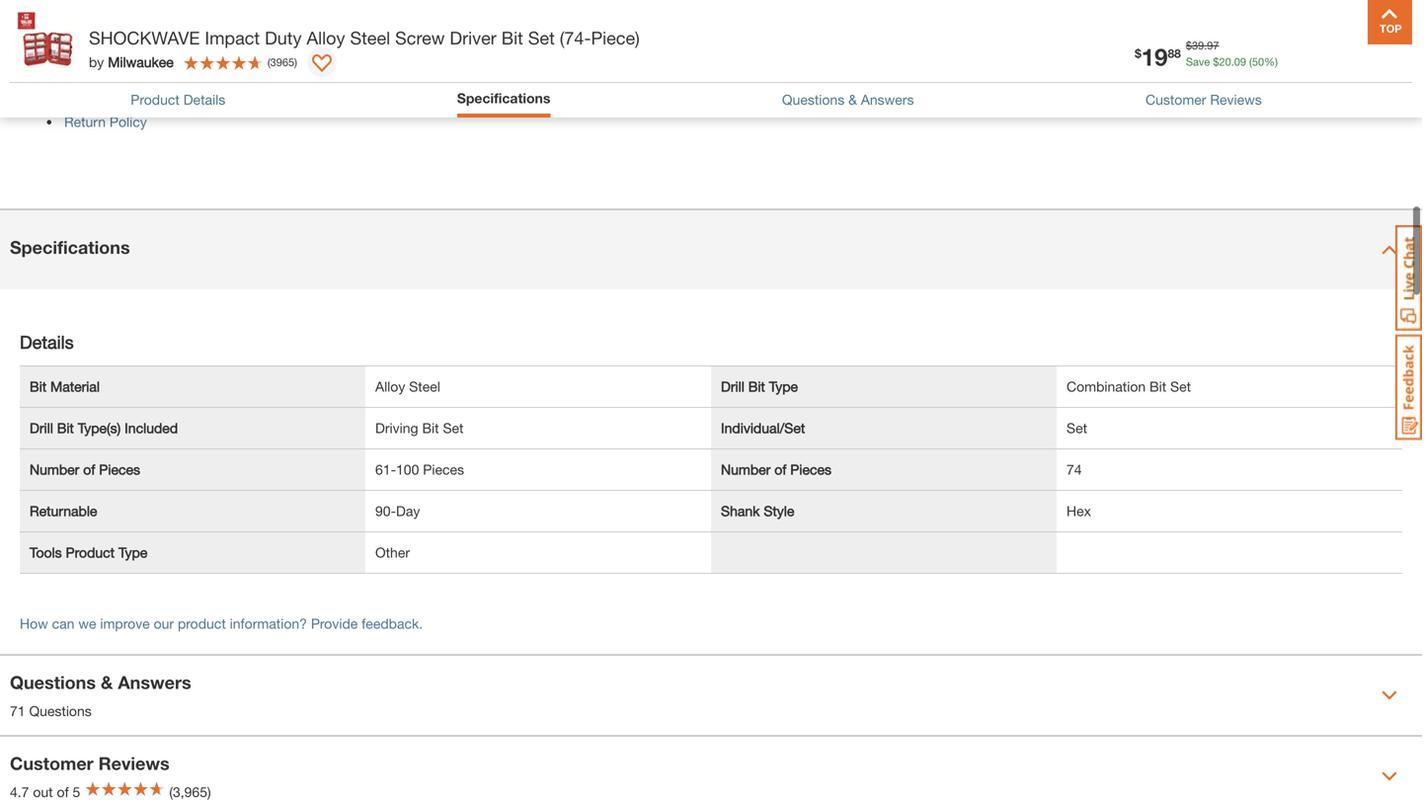Task type: describe. For each thing, give the bounding box(es) containing it.
pr2,
[[527, 29, 557, 45]]

milwaukee
[[108, 54, 174, 70]]

0 vertical spatial magnetic
[[194, 29, 251, 45]]

1 horizontal spatial alloy
[[375, 378, 405, 395]]

2 down t40,
[[995, 54, 1003, 70]]

1 horizontal spatial p2,
[[924, 54, 945, 70]]

provide
[[311, 615, 358, 632]]

1 pieces from the left
[[99, 461, 140, 478]]

type for drill bit type
[[769, 378, 798, 395]]

hex1/8
[[345, 54, 390, 70]]

1 right sl#6,
[[1132, 29, 1140, 45]]

how can we improve our product information? provide feedback.
[[20, 615, 423, 632]]

drill for drill bit type
[[721, 378, 745, 395]]

sq3,
[[701, 29, 732, 45]]

in., down '(51)'
[[312, 54, 330, 70]]

1 horizontal spatial bits,
[[882, 54, 909, 70]]

hex down pr2,
[[521, 54, 546, 70]]

(3,965)
[[169, 784, 211, 800]]

5/32
[[550, 54, 578, 70]]

1 horizontal spatial specifications
[[457, 90, 551, 106]]

top button
[[1368, 0, 1413, 44]]

(51)
[[320, 29, 342, 45]]

0 horizontal spatial alloy
[[307, 27, 345, 48]]

1 left the t15,
[[779, 29, 786, 45]]

2 pieces from the left
[[423, 461, 464, 478]]

feedback.
[[362, 615, 423, 632]]

day
[[396, 503, 420, 519]]

live chat image
[[1396, 225, 1422, 331]]

2 right (18)
[[810, 54, 818, 70]]

hex down sq3,
[[709, 54, 734, 70]]

(74-
[[560, 27, 591, 48]]

we
[[78, 615, 96, 632]]

holder,
[[274, 29, 316, 45]]

0 horizontal spatial details
[[20, 332, 74, 353]]

0 horizontal spatial specifications
[[10, 237, 130, 258]]

0 horizontal spatial t20,
[[833, 29, 860, 45]]

included
[[125, 420, 178, 436]]

type for tools product type
[[119, 544, 147, 561]]

shank
[[721, 503, 760, 519]]

& for questions & answers 71 questions
[[101, 672, 113, 693]]

0 horizontal spatial insert
[[64, 79, 98, 95]]

2 vertical spatial questions
[[29, 703, 92, 719]]

type(s)
[[78, 420, 121, 436]]

includes, 1 compact magnetic bit holder, (51) 1 in. insert bits, 2 p1, 7 p2, 2 pr2, 2 p3, 2 sq1, 5 sq2, 1 sq3, 1 t10, 1 t15, 1 t20, 5 t25, 1 t27, ) t30, 1 t40, 1 sl#4, 1 sl#6, 1 sl#8, 1 sl#10, 1 hex 1/16 in., 1 hex 5/64 in., 1 hex 3/32 in., 1 hex 7/64 in., 2 hex1/8 in., 2 hex 9/64 in., 2 hex 5/32 in., 1 hex 3/16 in., 1 hex 1/4 in., (18) 2 in. power bits, 8 p2, 4 sq2, 2 t20, 4 t25, 2 double ended bits, 1 p2/t25, 1 p2/sq2, 2 insert magnetic nut drivers, one 1/4 in., one 5/16 in.
[[64, 29, 1350, 95]]

39
[[1192, 39, 1204, 52]]

1/16
[[1283, 29, 1310, 45]]

how
[[20, 615, 48, 632]]

2 number of pieces from the left
[[721, 461, 832, 478]]

20
[[1219, 55, 1231, 68]]

1 vertical spatial )
[[295, 56, 297, 68]]

1 up by milwaukee
[[124, 29, 132, 45]]

in., right 9/64
[[488, 54, 506, 70]]

feedback link image
[[1396, 334, 1422, 441]]

bit left material
[[30, 378, 47, 395]]

61-100 pieces
[[375, 461, 464, 478]]

1 right '50'
[[1275, 54, 1282, 70]]

1 up the p2/t25,
[[1243, 29, 1250, 45]]

90-day
[[375, 503, 420, 519]]

2 one from the left
[[309, 79, 332, 95]]

1 right '(51)'
[[346, 29, 354, 45]]

driving bit set
[[375, 420, 464, 436]]

1 left t27,
[[906, 29, 914, 45]]

hex down 74
[[1067, 503, 1091, 519]]

p3,
[[573, 29, 593, 45]]

1 down sq3,
[[697, 54, 705, 70]]

in., down the p3,
[[581, 54, 600, 70]]

improve
[[100, 615, 150, 632]]

2 left the p3,
[[561, 29, 569, 45]]

1 caret image from the top
[[1382, 242, 1398, 258]]

in., down screw
[[394, 54, 412, 70]]

1 right the t15,
[[821, 29, 829, 45]]

0 horizontal spatial $
[[1135, 46, 1142, 60]]

2 4 from the left
[[1037, 54, 1045, 70]]

1 left 39
[[1184, 29, 1191, 45]]

product image image
[[15, 10, 79, 74]]

drill bit type
[[721, 378, 798, 395]]

set up 74
[[1067, 420, 1088, 436]]

hex down sq1,
[[615, 54, 640, 70]]

return policy link
[[64, 114, 147, 130]]

1 right t40,
[[1030, 29, 1038, 45]]

policy
[[110, 114, 147, 130]]

1 horizontal spatial details
[[183, 91, 225, 108]]

1 vertical spatial t20,
[[1006, 54, 1034, 70]]

in., right 1/16
[[1314, 29, 1333, 45]]

1 horizontal spatial customer reviews
[[1146, 91, 1262, 108]]

1 down shockwave
[[146, 54, 154, 70]]

product details
[[131, 91, 225, 108]]

50
[[1252, 55, 1265, 68]]

7/64
[[280, 54, 308, 70]]

2 right display image
[[334, 54, 342, 70]]

in., left (18)
[[761, 54, 780, 70]]

drill for drill bit type(s) included
[[30, 420, 53, 436]]

2 right p2/sq2,
[[1342, 54, 1350, 70]]

shockwave impact duty alloy steel screw driver bit set (74-piece)
[[89, 27, 640, 48]]

piece)
[[591, 27, 640, 48]]

by
[[89, 54, 104, 70]]

2 vertical spatial in.
[[368, 79, 382, 95]]

0 vertical spatial sq2,
[[655, 29, 686, 45]]

bit for drill bit type
[[748, 378, 765, 395]]

questions & answers 71 questions
[[10, 672, 191, 719]]

return
[[64, 114, 106, 130]]

ended
[[1138, 54, 1177, 70]]

97
[[1207, 39, 1219, 52]]

1 vertical spatial product
[[66, 544, 115, 561]]

0 horizontal spatial of
[[57, 784, 69, 800]]

hex up %)
[[1254, 29, 1279, 45]]

answers for questions & answers
[[861, 91, 914, 108]]

1 number of pieces from the left
[[30, 461, 140, 478]]

2 horizontal spatial bits,
[[1181, 54, 1207, 70]]

duty
[[265, 27, 302, 48]]

2 horizontal spatial of
[[775, 461, 787, 478]]

hex down "bit"
[[252, 54, 276, 70]]

2 horizontal spatial $
[[1213, 55, 1219, 68]]

2 right 9/64
[[510, 54, 518, 70]]

in., down impact
[[218, 54, 236, 70]]

09
[[1234, 55, 1247, 68]]

19
[[1142, 42, 1168, 71]]

1 left 20
[[1211, 54, 1219, 70]]

3/32
[[186, 54, 214, 70]]

product
[[178, 615, 226, 632]]

88
[[1168, 46, 1181, 60]]

hex left 9/64
[[428, 54, 452, 70]]

0 horizontal spatial customer reviews
[[10, 753, 170, 774]]

1 horizontal spatial product
[[131, 91, 180, 108]]

alloy steel
[[375, 378, 440, 395]]

out
[[33, 784, 53, 800]]

can
[[52, 615, 75, 632]]

power
[[840, 54, 879, 70]]

1 horizontal spatial 5
[[643, 29, 651, 45]]

(18)
[[784, 54, 806, 70]]

1 horizontal spatial sq2,
[[960, 54, 991, 70]]

1 vertical spatial t25,
[[1049, 54, 1076, 70]]

questions & answers
[[782, 91, 914, 108]]

8
[[913, 54, 920, 70]]

sl#8,
[[1144, 29, 1180, 45]]

61-
[[375, 461, 396, 478]]

returnable
[[30, 503, 97, 519]]

our
[[154, 615, 174, 632]]

1 left sq3,
[[690, 29, 698, 45]]

tools
[[30, 544, 62, 561]]

sl#4,
[[1041, 29, 1077, 45]]

1 up p2/sq2,
[[1336, 29, 1344, 45]]

set up 5/32
[[528, 27, 555, 48]]

1 vertical spatial in.
[[821, 54, 836, 70]]

bit right 7
[[502, 27, 523, 48]]

1 vertical spatial .
[[1231, 55, 1234, 68]]

0 horizontal spatial 1/4
[[263, 79, 283, 95]]

material
[[50, 378, 100, 395]]

bit for drill bit type(s) included
[[57, 420, 74, 436]]

2 ( from the left
[[268, 56, 270, 68]]

( 3965 )
[[268, 56, 297, 68]]

drill bit type(s) included
[[30, 420, 178, 436]]

impact
[[205, 27, 260, 48]]

sl#6,
[[1093, 29, 1129, 45]]

0 vertical spatial p2,
[[492, 29, 512, 45]]

0 horizontal spatial .
[[1204, 39, 1207, 52]]



Task type: locate. For each thing, give the bounding box(es) containing it.
in.,
[[1314, 29, 1333, 45], [124, 54, 143, 70], [218, 54, 236, 70], [312, 54, 330, 70], [394, 54, 412, 70], [488, 54, 506, 70], [581, 54, 600, 70], [675, 54, 694, 70], [761, 54, 780, 70], [287, 79, 305, 95]]

) down holder,
[[295, 56, 297, 68]]

( inside '$ 19 88 $ 39 . 97 save $ 20 . 09 ( 50 %)'
[[1250, 55, 1252, 68]]

1 horizontal spatial number of pieces
[[721, 461, 832, 478]]

)
[[949, 29, 953, 45], [295, 56, 297, 68]]

( left 7/64
[[268, 56, 270, 68]]

pieces up "style"
[[791, 461, 832, 478]]

0 vertical spatial 1/4
[[737, 54, 757, 70]]

style
[[764, 503, 795, 519]]

in. left power
[[821, 54, 836, 70]]

t20, down t40,
[[1006, 54, 1034, 70]]

1 horizontal spatial steel
[[409, 378, 440, 395]]

questions for questions & answers
[[782, 91, 845, 108]]

1 4 from the left
[[949, 54, 956, 70]]

1 horizontal spatial drill
[[721, 378, 745, 395]]

in. right 5/16
[[368, 79, 382, 95]]

%)
[[1265, 55, 1278, 68]]

bit right combination
[[1150, 378, 1167, 395]]

t10,
[[748, 29, 775, 45]]

0 horizontal spatial pieces
[[99, 461, 140, 478]]

bit left type(s)
[[57, 420, 74, 436]]

& for questions & answers
[[849, 91, 857, 108]]

answers inside the questions & answers 71 questions
[[118, 672, 191, 693]]

bit material
[[30, 378, 100, 395]]

bits, left p1, in the left of the page
[[414, 29, 440, 45]]

screw
[[395, 27, 445, 48]]

0 horizontal spatial (
[[268, 56, 270, 68]]

0 horizontal spatial number of pieces
[[30, 461, 140, 478]]

4 down the sl#4,
[[1037, 54, 1045, 70]]

type
[[769, 378, 798, 395], [119, 544, 147, 561]]

customer reviews down save
[[1146, 91, 1262, 108]]

0 horizontal spatial reviews
[[98, 753, 170, 774]]

1 vertical spatial &
[[101, 672, 113, 693]]

3965
[[270, 56, 295, 68]]

p2, right 8
[[924, 54, 945, 70]]

2 horizontal spatial 5
[[864, 29, 872, 45]]

1 horizontal spatial (
[[1250, 55, 1252, 68]]

drill up "individual/set" at the bottom of page
[[721, 378, 745, 395]]

2 left pr2,
[[516, 29, 524, 45]]

answers down power
[[861, 91, 914, 108]]

reviews down 09 at right
[[1210, 91, 1262, 108]]

2
[[444, 29, 452, 45], [516, 29, 524, 45], [561, 29, 569, 45], [597, 29, 605, 45], [334, 54, 342, 70], [416, 54, 424, 70], [510, 54, 518, 70], [810, 54, 818, 70], [995, 54, 1003, 70], [1080, 54, 1088, 70], [1342, 54, 1350, 70]]

1 left t40,
[[987, 29, 995, 45]]

1 vertical spatial customer
[[10, 753, 94, 774]]

caret image
[[1382, 242, 1398, 258], [1382, 769, 1398, 784]]

1 vertical spatial customer reviews
[[10, 753, 170, 774]]

0 horizontal spatial customer
[[10, 753, 94, 774]]

of down type(s)
[[83, 461, 95, 478]]

customer up 4.7 out of 5
[[10, 753, 94, 774]]

bits, left 8
[[882, 54, 909, 70]]

$ down the '97' on the right top
[[1213, 55, 1219, 68]]

1 number from the left
[[30, 461, 79, 478]]

( right 09 at right
[[1250, 55, 1252, 68]]

product
[[131, 91, 180, 108], [66, 544, 115, 561]]

5 up power
[[864, 29, 872, 45]]

& down power
[[849, 91, 857, 108]]

includes,
[[64, 29, 120, 45]]

100
[[396, 461, 419, 478]]

0 vertical spatial &
[[849, 91, 857, 108]]

0 vertical spatial in.
[[358, 29, 372, 45]]

1 vertical spatial caret image
[[1382, 769, 1398, 784]]

bits, down 39
[[1181, 54, 1207, 70]]

questions down (18)
[[782, 91, 845, 108]]

customer reviews button
[[1146, 89, 1262, 110], [1146, 89, 1262, 110]]

customer reviews
[[1146, 91, 1262, 108], [10, 753, 170, 774]]

1/4 down t10,
[[737, 54, 757, 70]]

1 one from the left
[[236, 79, 259, 95]]

1 horizontal spatial )
[[949, 29, 953, 45]]

0 vertical spatial .
[[1204, 39, 1207, 52]]

details right the nut
[[183, 91, 225, 108]]

5/16
[[336, 79, 364, 95]]

sq1,
[[609, 29, 640, 45]]

hex up the nut
[[158, 54, 183, 70]]

0 horizontal spatial magnetic
[[102, 79, 159, 95]]

0 vertical spatial alloy
[[307, 27, 345, 48]]

details up bit material
[[20, 332, 74, 353]]

1 vertical spatial questions
[[10, 672, 96, 693]]

insert
[[376, 29, 410, 45], [64, 79, 98, 95]]

hex
[[1254, 29, 1279, 45], [64, 54, 89, 70], [158, 54, 183, 70], [252, 54, 276, 70], [428, 54, 452, 70], [521, 54, 546, 70], [615, 54, 640, 70], [709, 54, 734, 70], [1067, 503, 1091, 519]]

answers
[[861, 91, 914, 108], [118, 672, 191, 693]]

2 left 'double'
[[1080, 54, 1088, 70]]

set up 61-100 pieces
[[443, 420, 464, 436]]

sq2, down the t30,
[[960, 54, 991, 70]]

1 left t10,
[[736, 29, 744, 45]]

shank style
[[721, 503, 795, 519]]

steel
[[350, 27, 390, 48], [409, 378, 440, 395]]

1 horizontal spatial pieces
[[423, 461, 464, 478]]

1/4 down ( 3965 )
[[263, 79, 283, 95]]

driving
[[375, 420, 418, 436]]

nut
[[163, 79, 183, 95]]

product right tools
[[66, 544, 115, 561]]

individual/set
[[721, 420, 805, 436]]

1 horizontal spatial of
[[83, 461, 95, 478]]

9/64
[[456, 54, 484, 70]]

compact
[[135, 29, 190, 45]]

0 horizontal spatial )
[[295, 56, 297, 68]]

0 horizontal spatial steel
[[350, 27, 390, 48]]

bit
[[502, 27, 523, 48], [30, 378, 47, 395], [748, 378, 765, 395], [1150, 378, 1167, 395], [57, 420, 74, 436], [422, 420, 439, 436]]

of
[[83, 461, 95, 478], [775, 461, 787, 478], [57, 784, 69, 800]]

1 ( from the left
[[1250, 55, 1252, 68]]

bit for combination bit set
[[1150, 378, 1167, 395]]

of right out
[[57, 784, 69, 800]]

return policy
[[64, 114, 147, 130]]

magnetic up "3/32"
[[194, 29, 251, 45]]

customer down ended
[[1146, 91, 1207, 108]]

1 horizontal spatial .
[[1231, 55, 1234, 68]]

sq2,
[[655, 29, 686, 45], [960, 54, 991, 70]]

drivers,
[[187, 79, 232, 95]]

1 horizontal spatial &
[[849, 91, 857, 108]]

1 vertical spatial specifications
[[10, 237, 130, 258]]

hex left by at the left of the page
[[64, 54, 89, 70]]

1 horizontal spatial $
[[1186, 39, 1192, 52]]

shockwave
[[89, 27, 200, 48]]

1 horizontal spatial t20,
[[1006, 54, 1034, 70]]

74
[[1067, 461, 1082, 478]]

1 horizontal spatial reviews
[[1210, 91, 1262, 108]]

p2, right 7
[[492, 29, 512, 45]]

4.7 out of 5
[[10, 784, 80, 800]]

1 horizontal spatial 1/4
[[737, 54, 757, 70]]

0 vertical spatial customer reviews
[[1146, 91, 1262, 108]]

alloy up "driving"
[[375, 378, 405, 395]]

information?
[[230, 615, 307, 632]]

0 horizontal spatial t25,
[[875, 29, 903, 45]]

answers for questions & answers 71 questions
[[118, 672, 191, 693]]

pieces down drill bit type(s) included
[[99, 461, 140, 478]]

questions up 71
[[10, 672, 96, 693]]

$ right "88"
[[1186, 39, 1192, 52]]

in., down shockwave
[[124, 54, 143, 70]]

2 right the p3,
[[597, 29, 605, 45]]

number of pieces up "style"
[[721, 461, 832, 478]]

questions right 71
[[29, 703, 92, 719]]

alloy up display image
[[307, 27, 345, 48]]

1 vertical spatial steel
[[409, 378, 440, 395]]

1 vertical spatial insert
[[64, 79, 98, 95]]

0 vertical spatial customer
[[1146, 91, 1207, 108]]

magnetic down by milwaukee
[[102, 79, 159, 95]]

) left the t30,
[[949, 29, 953, 45]]

number of pieces
[[30, 461, 140, 478], [721, 461, 832, 478]]

0 horizontal spatial &
[[101, 672, 113, 693]]

1 right the sl#4,
[[1081, 29, 1089, 45]]

in., right 3/16
[[675, 54, 694, 70]]

of up "style"
[[775, 461, 787, 478]]

answers down the 'our'
[[118, 672, 191, 693]]

&
[[849, 91, 857, 108], [101, 672, 113, 693]]

1 horizontal spatial answers
[[861, 91, 914, 108]]

71
[[10, 703, 25, 719]]

in.
[[358, 29, 372, 45], [821, 54, 836, 70], [368, 79, 382, 95]]

1 down piece)
[[604, 54, 611, 70]]

by milwaukee
[[89, 54, 174, 70]]

1 vertical spatial reviews
[[98, 753, 170, 774]]

0 horizontal spatial sq2,
[[655, 29, 686, 45]]

t25, down the sl#4,
[[1049, 54, 1076, 70]]

t25,
[[875, 29, 903, 45], [1049, 54, 1076, 70]]

0 horizontal spatial one
[[236, 79, 259, 95]]

1 horizontal spatial number
[[721, 461, 771, 478]]

) inside includes, 1 compact magnetic bit holder, (51) 1 in. insert bits, 2 p1, 7 p2, 2 pr2, 2 p3, 2 sq1, 5 sq2, 1 sq3, 1 t10, 1 t15, 1 t20, 5 t25, 1 t27, ) t30, 1 t40, 1 sl#4, 1 sl#6, 1 sl#8, 1 sl#10, 1 hex 1/16 in., 1 hex 5/64 in., 1 hex 3/32 in., 1 hex 7/64 in., 2 hex1/8 in., 2 hex 9/64 in., 2 hex 5/32 in., 1 hex 3/16 in., 1 hex 1/4 in., (18) 2 in. power bits, 8 p2, 4 sq2, 2 t20, 4 t25, 2 double ended bits, 1 p2/t25, 1 p2/sq2, 2 insert magnetic nut drivers, one 1/4 in., one 5/16 in.
[[949, 29, 953, 45]]

0 vertical spatial steel
[[350, 27, 390, 48]]

customer
[[1146, 91, 1207, 108], [10, 753, 94, 774]]

2 left p1, in the left of the page
[[444, 29, 452, 45]]

in. up the hex1/8
[[358, 29, 372, 45]]

0 horizontal spatial drill
[[30, 420, 53, 436]]

1 vertical spatial drill
[[30, 420, 53, 436]]

0 vertical spatial t25,
[[875, 29, 903, 45]]

2 caret image from the top
[[1382, 769, 1398, 784]]

5 right out
[[73, 784, 80, 800]]

0 horizontal spatial bits,
[[414, 29, 440, 45]]

1 vertical spatial details
[[20, 332, 74, 353]]

p1,
[[456, 29, 476, 45]]

1 vertical spatial p2,
[[924, 54, 945, 70]]

1
[[124, 29, 132, 45], [346, 29, 354, 45], [690, 29, 698, 45], [736, 29, 744, 45], [779, 29, 786, 45], [821, 29, 829, 45], [906, 29, 914, 45], [987, 29, 995, 45], [1030, 29, 1038, 45], [1081, 29, 1089, 45], [1132, 29, 1140, 45], [1184, 29, 1191, 45], [1243, 29, 1250, 45], [1336, 29, 1344, 45], [146, 54, 154, 70], [240, 54, 248, 70], [604, 54, 611, 70], [697, 54, 705, 70], [1211, 54, 1219, 70], [1275, 54, 1282, 70]]

1 horizontal spatial 4
[[1037, 54, 1045, 70]]

1 down impact
[[240, 54, 248, 70]]

p2/t25,
[[1222, 54, 1271, 70]]

5
[[643, 29, 651, 45], [864, 29, 872, 45], [73, 784, 80, 800]]

steel up driving bit set
[[409, 378, 440, 395]]

3 pieces from the left
[[791, 461, 832, 478]]

t15,
[[790, 29, 817, 45]]

2 down screw
[[416, 54, 424, 70]]

customer reviews up 4.7 out of 5
[[10, 753, 170, 774]]

product details button
[[131, 89, 225, 110], [131, 89, 225, 110]]

bit for driving bit set
[[422, 420, 439, 436]]

7
[[480, 29, 488, 45]]

0 horizontal spatial answers
[[118, 672, 191, 693]]

0 horizontal spatial 5
[[73, 784, 80, 800]]

0 vertical spatial answers
[[861, 91, 914, 108]]

p2/sq2,
[[1286, 54, 1338, 70]]

0 vertical spatial caret image
[[1382, 242, 1398, 258]]

1 vertical spatial type
[[119, 544, 147, 561]]

alloy
[[307, 27, 345, 48], [375, 378, 405, 395]]

1 vertical spatial magnetic
[[102, 79, 159, 95]]

2 horizontal spatial pieces
[[791, 461, 832, 478]]

in., down 7/64
[[287, 79, 305, 95]]

1 horizontal spatial insert
[[376, 29, 410, 45]]

driver
[[450, 27, 497, 48]]

t20, up power
[[833, 29, 860, 45]]

bits,
[[414, 29, 440, 45], [882, 54, 909, 70], [1181, 54, 1207, 70]]

t25, up power
[[875, 29, 903, 45]]

4 right 8
[[949, 54, 956, 70]]

display image
[[312, 54, 332, 74]]

questions
[[782, 91, 845, 108], [10, 672, 96, 693], [29, 703, 92, 719]]

other
[[375, 544, 410, 561]]

save
[[1186, 55, 1210, 68]]

1 vertical spatial 1/4
[[263, 79, 283, 95]]

one right drivers, at left top
[[236, 79, 259, 95]]

& down improve
[[101, 672, 113, 693]]

0 vertical spatial t20,
[[833, 29, 860, 45]]

0 vertical spatial specifications
[[457, 90, 551, 106]]

0 vertical spatial insert
[[376, 29, 410, 45]]

how can we improve our product information? provide feedback. link
[[20, 615, 423, 632]]

0 horizontal spatial number
[[30, 461, 79, 478]]

specifications
[[457, 90, 551, 106], [10, 237, 130, 258]]

t20,
[[833, 29, 860, 45], [1006, 54, 1034, 70]]

steel up the hex1/8
[[350, 27, 390, 48]]

$ 19 88 $ 39 . 97 save $ 20 . 09 ( 50 %)
[[1135, 39, 1278, 71]]

0 vertical spatial product
[[131, 91, 180, 108]]

1 horizontal spatial customer
[[1146, 91, 1207, 108]]

tools product type
[[30, 544, 147, 561]]

$
[[1186, 39, 1192, 52], [1135, 46, 1142, 60], [1213, 55, 1219, 68]]

1 vertical spatial sq2,
[[960, 54, 991, 70]]

1 horizontal spatial one
[[309, 79, 332, 95]]

90-
[[375, 503, 396, 519]]

2 number from the left
[[721, 461, 771, 478]]

questions for questions & answers 71 questions
[[10, 672, 96, 693]]

. left '50'
[[1231, 55, 1234, 68]]

0 horizontal spatial type
[[119, 544, 147, 561]]

combination
[[1067, 378, 1146, 395]]

0 horizontal spatial 4
[[949, 54, 956, 70]]

& inside the questions & answers 71 questions
[[101, 672, 113, 693]]

1 horizontal spatial t25,
[[1049, 54, 1076, 70]]

4.7
[[10, 784, 29, 800]]

set right combination
[[1171, 378, 1191, 395]]

sl#10,
[[1195, 29, 1239, 45]]

set
[[528, 27, 555, 48], [1171, 378, 1191, 395], [443, 420, 464, 436], [1067, 420, 1088, 436]]

0 vertical spatial )
[[949, 29, 953, 45]]

double
[[1091, 54, 1134, 70]]



Task type: vqa. For each thing, say whether or not it's contained in the screenshot.


